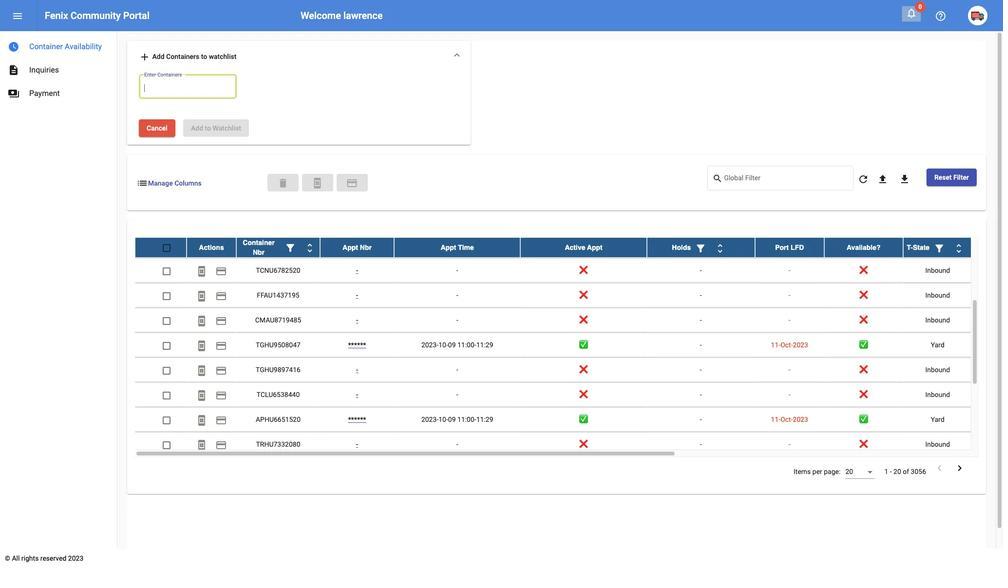 Task type: vqa. For each thing, say whether or not it's contained in the screenshot.
Inbound corresponding to FFAU1437195
yes



Task type: locate. For each thing, give the bounding box(es) containing it.
unfold_more right "holds filter_alt"
[[714, 243, 726, 254]]

0 vertical spatial 11:00-
[[458, 341, 476, 349]]

refresh button
[[854, 169, 873, 188]]

1 vertical spatial ****** link
[[348, 341, 366, 349]]

container up tcnu6782520
[[243, 239, 275, 247]]

book_online button
[[302, 174, 333, 191], [192, 236, 211, 256], [192, 261, 211, 280], [192, 286, 211, 305], [192, 311, 211, 330], [192, 335, 211, 355], [192, 360, 211, 380], [192, 385, 211, 405], [192, 410, 211, 429], [192, 435, 211, 454]]

0 vertical spatial 11:29
[[476, 341, 493, 349]]

to left the watchlist
[[201, 53, 207, 60]]

1 vertical spatial container
[[243, 239, 275, 247]]

filter_alt button for filter_alt
[[691, 238, 711, 257]]

to left watchlist
[[205, 124, 211, 132]]

payment button for tghu9508047
[[211, 335, 231, 355]]

unfold_more right tghu9628931
[[304, 243, 316, 254]]

0 horizontal spatial appt
[[343, 244, 358, 252]]

3 - link from the top
[[356, 316, 358, 324]]

1 unfold_more from the left
[[304, 243, 316, 254]]

reset
[[935, 174, 952, 181]]

nbr inside container nbr
[[253, 249, 265, 256]]

1 appt from the left
[[343, 244, 358, 252]]

2 horizontal spatial appt
[[587, 244, 603, 252]]

1 vertical spatial add
[[191, 124, 203, 132]]

no color image containing navigate_before
[[934, 463, 946, 474]]

0 vertical spatial 2023-10-09 11:00-11:29
[[421, 341, 493, 349]]

book_online button for tcnu6782520
[[192, 261, 211, 280]]

1 horizontal spatial unfold_more
[[714, 243, 726, 254]]

book_online button for aphu6651520
[[192, 410, 211, 429]]

no color image containing watch_later
[[8, 41, 19, 53]]

delete image
[[277, 177, 289, 189]]

0 vertical spatial to
[[201, 53, 207, 60]]

filter_alt right state
[[934, 243, 945, 254]]

book_online button for tghu9508047
[[192, 335, 211, 355]]

1 10- from the top
[[439, 242, 448, 250]]

2 oct- from the top
[[781, 341, 793, 349]]

navigation containing watch_later
[[0, 31, 117, 105]]

container
[[29, 42, 63, 51], [243, 239, 275, 247]]

2 ****** from the top
[[348, 341, 366, 349]]

2 horizontal spatial column header
[[903, 238, 973, 257]]

3 inbound from the top
[[926, 316, 950, 324]]

no color image containing file_download
[[899, 173, 911, 185]]

2 vertical spatial 10-
[[439, 416, 448, 424]]

5 - link from the top
[[356, 391, 358, 399]]

2 vertical spatial ******
[[348, 416, 366, 424]]

appt for appt nbr
[[343, 244, 358, 252]]

1 ****** link from the top
[[348, 242, 366, 250]]

5 row from the top
[[135, 308, 973, 333]]

0 vertical spatial ****** link
[[348, 242, 366, 250]]

4 inbound from the top
[[926, 366, 950, 374]]

-
[[700, 242, 702, 250], [356, 267, 358, 275], [456, 267, 458, 275], [700, 267, 702, 275], [789, 267, 791, 275], [356, 292, 358, 299], [456, 292, 458, 299], [700, 292, 702, 299], [789, 292, 791, 299], [356, 316, 358, 324], [456, 316, 458, 324], [700, 316, 702, 324], [789, 316, 791, 324], [700, 341, 702, 349], [356, 366, 358, 374], [456, 366, 458, 374], [700, 366, 702, 374], [789, 366, 791, 374], [356, 391, 358, 399], [456, 391, 458, 399], [700, 391, 702, 399], [789, 391, 791, 399], [700, 416, 702, 424], [356, 441, 358, 448], [456, 441, 458, 448], [700, 441, 702, 448], [789, 441, 791, 448], [890, 468, 892, 476]]

no color image containing navigate_next
[[954, 463, 966, 474]]

2 vertical spatial 11-oct-2023
[[771, 416, 808, 424]]

10-
[[439, 242, 448, 250], [439, 341, 448, 349], [439, 416, 448, 424]]

filter_alt inside popup button
[[285, 243, 296, 254]]

7 row from the top
[[135, 358, 973, 383]]

container up the inquiries
[[29, 42, 63, 51]]

unfold_more right t-state filter_alt
[[953, 243, 965, 254]]

2 2023- from the top
[[421, 341, 439, 349]]

row containing filter_alt
[[135, 238, 973, 258]]

1 yard from the top
[[931, 242, 945, 250]]

1 horizontal spatial add
[[191, 124, 203, 132]]

9 row from the top
[[135, 408, 973, 432]]

book_online button for ffau1437195
[[192, 286, 211, 305]]

2 appt from the left
[[441, 244, 456, 252]]

book_online button for cmau8719485
[[192, 311, 211, 330]]

filter_alt button for state
[[930, 238, 949, 257]]

2023 for aphu6651520
[[793, 416, 808, 424]]

2 vertical spatial 11-
[[771, 416, 781, 424]]

0 vertical spatial ******
[[348, 242, 366, 250]]

0 horizontal spatial container
[[29, 42, 63, 51]]

3 yard from the top
[[931, 416, 945, 424]]

3 09 from the top
[[448, 416, 456, 424]]

items
[[794, 468, 811, 476]]

2 11:00- from the top
[[458, 416, 476, 424]]

0 vertical spatial 11-
[[771, 242, 781, 250]]

unfold_more button right "holds filter_alt"
[[711, 238, 730, 257]]

no color image containing filter_alt
[[285, 243, 296, 254]]

payment for tclu6538440
[[215, 390, 227, 401]]

1 vertical spatial 11-
[[771, 341, 781, 349]]

payment button
[[337, 174, 368, 191], [211, 236, 231, 256], [211, 261, 231, 280], [211, 286, 231, 305], [211, 311, 231, 330], [211, 335, 231, 355], [211, 360, 231, 380], [211, 385, 231, 405], [211, 410, 231, 429], [211, 435, 231, 454]]

add add containers to watchlist
[[139, 51, 237, 63]]

4 - link from the top
[[356, 366, 358, 374]]

payment for trhu7332080
[[215, 439, 227, 451]]

2 row from the top
[[135, 238, 973, 258]]

payment button for tcnu6782520
[[211, 261, 231, 280]]

grid
[[135, 234, 978, 457]]

row
[[135, 234, 973, 258], [135, 238, 973, 258], [135, 258, 973, 283], [135, 283, 973, 308], [135, 308, 973, 333], [135, 333, 973, 358], [135, 358, 973, 383], [135, 383, 973, 408], [135, 408, 973, 432], [135, 432, 973, 457]]

0 vertical spatial 11-oct-2023
[[771, 242, 808, 250]]

2 2023-10-09 11:00-11:29 from the top
[[421, 416, 493, 424]]

1 2023-10-09 11:00-11:29 from the top
[[421, 341, 493, 349]]

2023 for tghu9508047
[[793, 341, 808, 349]]

2023
[[793, 242, 808, 250], [793, 341, 808, 349], [793, 416, 808, 424], [68, 555, 83, 562]]

2 vertical spatial 2023-
[[421, 416, 439, 424]]

11:00-
[[458, 341, 476, 349], [458, 416, 476, 424]]

tghu9508047
[[256, 341, 301, 349]]

****** link
[[348, 242, 366, 250], [348, 341, 366, 349], [348, 416, 366, 424]]

inbound for tcnu6782520
[[926, 267, 950, 275]]

1 11:00- from the top
[[458, 341, 476, 349]]

2023- for tghu9508047
[[421, 341, 439, 349]]

inbound for tghu9897416
[[926, 366, 950, 374]]

port lfd column header
[[755, 238, 824, 257]]

1 vertical spatial yard
[[931, 341, 945, 349]]

tghu9897416
[[256, 366, 301, 374]]

appt
[[343, 244, 358, 252], [441, 244, 456, 252], [587, 244, 603, 252]]

reset filter
[[935, 174, 969, 181]]

1 vertical spatial oct-
[[781, 341, 793, 349]]

10 row from the top
[[135, 432, 973, 457]]

2023- for aphu6651520
[[421, 416, 439, 424]]

5 inbound from the top
[[926, 391, 950, 399]]

0 vertical spatial 09
[[448, 242, 456, 250]]

0 horizontal spatial column header
[[236, 238, 320, 257]]

2023-10-09 11:00-11:29
[[421, 341, 493, 349], [421, 416, 493, 424]]

2 horizontal spatial filter_alt button
[[930, 238, 949, 257]]

0 horizontal spatial nbr
[[253, 249, 265, 256]]

to
[[201, 53, 207, 60], [205, 124, 211, 132]]

appt nbr column header
[[320, 238, 394, 257]]

1 horizontal spatial filter_alt
[[695, 243, 707, 254]]

add
[[139, 51, 151, 63]]

3 ****** link from the top
[[348, 416, 366, 424]]

book_online for aphu6651520
[[196, 415, 208, 426]]

available?
[[847, 244, 881, 252]]

notifications_none button
[[902, 6, 921, 22]]

1 vertical spatial 2023-
[[421, 341, 439, 349]]

2 horizontal spatial filter_alt
[[934, 243, 945, 254]]

11-oct-2023
[[771, 242, 808, 250], [771, 341, 808, 349], [771, 416, 808, 424]]

payments
[[8, 88, 19, 99]]

container inside row
[[243, 239, 275, 247]]

3 filter_alt from the left
[[934, 243, 945, 254]]

2 inbound from the top
[[926, 292, 950, 299]]

1 11-oct-2023 from the top
[[771, 242, 808, 250]]

time
[[458, 244, 474, 252]]

10- for aphu6651520
[[439, 416, 448, 424]]

1 ****** from the top
[[348, 242, 366, 250]]

09 for aphu6651520
[[448, 416, 456, 424]]

no color image containing refresh
[[858, 173, 869, 185]]

3 11- from the top
[[771, 416, 781, 424]]

inbound for ffau1437195
[[926, 292, 950, 299]]

0 vertical spatial yard
[[931, 242, 945, 250]]

no color image containing notifications_none
[[906, 7, 918, 19]]

09 for tghu9508047
[[448, 341, 456, 349]]

2 11-oct-2023 from the top
[[771, 341, 808, 349]]

filter_alt right holds
[[695, 243, 707, 254]]

1 horizontal spatial container
[[243, 239, 275, 247]]

nbr for container nbr
[[253, 249, 265, 256]]

2 - link from the top
[[356, 292, 358, 299]]

2 unfold_more from the left
[[714, 243, 726, 254]]

2023-10-09 11:00-11:29 for aphu6651520
[[421, 416, 493, 424]]

2 vertical spatial yard
[[931, 416, 945, 424]]

add
[[152, 53, 165, 60], [191, 124, 203, 132]]

lfd
[[791, 244, 804, 252]]

no color image containing menu
[[12, 10, 23, 22]]

3 unfold_more from the left
[[953, 243, 965, 254]]

- link for ffau1437195
[[356, 292, 358, 299]]

1 vertical spatial ******
[[348, 341, 366, 349]]

add right add
[[152, 53, 165, 60]]

unfold_more
[[304, 243, 316, 254], [714, 243, 726, 254], [953, 243, 965, 254]]

no color image containing help_outline
[[935, 10, 947, 22]]

no color image inside notifications_none "popup button"
[[906, 7, 918, 19]]

1 horizontal spatial nbr
[[360, 244, 372, 252]]

0 horizontal spatial unfold_more
[[304, 243, 316, 254]]

file_download
[[899, 173, 911, 185]]

0 horizontal spatial add
[[152, 53, 165, 60]]

- link for tcnu6782520
[[356, 267, 358, 275]]

None text field
[[144, 83, 232, 93]]

payment button for trhu7332080
[[211, 435, 231, 454]]

1 horizontal spatial appt
[[441, 244, 456, 252]]

2 filter_alt button from the left
[[691, 238, 711, 257]]

2 09 from the top
[[448, 341, 456, 349]]

0 vertical spatial 2023-
[[421, 242, 439, 250]]

1 vertical spatial 11-oct-2023
[[771, 341, 808, 349]]

unfold_more button right t-state filter_alt
[[949, 238, 969, 257]]

09:30-
[[458, 242, 476, 250]]

1 2023- from the top
[[421, 242, 439, 250]]

no color image inside file_upload button
[[877, 173, 889, 185]]

2023-10-09 09:30-09:59
[[421, 242, 493, 250]]

container for availability
[[29, 42, 63, 51]]

0 horizontal spatial unfold_more button
[[300, 238, 320, 257]]

book_online for tghu9508047
[[196, 340, 208, 352]]

******
[[348, 242, 366, 250], [348, 341, 366, 349], [348, 416, 366, 424]]

2 horizontal spatial unfold_more
[[953, 243, 965, 254]]

book_online for cmau8719485
[[196, 315, 208, 327]]

1 vertical spatial 10-
[[439, 341, 448, 349]]

no color image inside help_outline popup button
[[935, 10, 947, 22]]

3 filter_alt button from the left
[[930, 238, 949, 257]]

1 11:29 from the top
[[476, 341, 493, 349]]

navigation
[[0, 31, 117, 105]]

no color image containing list
[[136, 177, 148, 189]]

2 11:29 from the top
[[476, 416, 493, 424]]

2 ****** link from the top
[[348, 341, 366, 349]]

2 vertical spatial ****** link
[[348, 416, 366, 424]]

6 inbound from the top
[[926, 441, 950, 448]]

8 row from the top
[[135, 383, 973, 408]]

2 column header from the left
[[647, 238, 755, 257]]

availability
[[65, 42, 102, 51]]

- link for cmau8719485
[[356, 316, 358, 324]]

2 unfold_more button from the left
[[711, 238, 730, 257]]

****** for aphu6651520
[[348, 416, 366, 424]]

Global Watchlist Filter field
[[724, 176, 849, 184]]

holds filter_alt
[[672, 243, 707, 254]]

filter_alt button
[[281, 238, 300, 257], [691, 238, 711, 257], [930, 238, 949, 257]]

0 horizontal spatial 20
[[846, 468, 853, 476]]

20 left of
[[894, 468, 901, 476]]

no color image containing file_upload
[[877, 173, 889, 185]]

1 vertical spatial 09
[[448, 341, 456, 349]]

welcome
[[301, 10, 341, 21]]

****** link for aphu6651520
[[348, 416, 366, 424]]

1 oct- from the top
[[781, 242, 793, 250]]

1 09 from the top
[[448, 242, 456, 250]]

1 filter_alt from the left
[[285, 243, 296, 254]]

to inside add to watchlist button
[[205, 124, 211, 132]]

1 vertical spatial 11:00-
[[458, 416, 476, 424]]

actions column header
[[187, 238, 236, 257]]

page:
[[824, 468, 841, 476]]

no color image
[[935, 10, 947, 22], [8, 41, 19, 53], [713, 173, 724, 185], [877, 173, 889, 185], [899, 173, 911, 185], [347, 177, 358, 189], [196, 241, 208, 252], [304, 243, 316, 254], [695, 243, 707, 254], [714, 243, 726, 254], [934, 243, 945, 254], [953, 243, 965, 254], [196, 265, 208, 277], [215, 265, 227, 277], [215, 290, 227, 302], [215, 315, 227, 327], [196, 340, 208, 352], [196, 365, 208, 377], [215, 365, 227, 377], [215, 415, 227, 426], [215, 439, 227, 451]]

1 horizontal spatial unfold_more button
[[711, 238, 730, 257]]

1 inbound from the top
[[926, 267, 950, 275]]

11-
[[771, 242, 781, 250], [771, 341, 781, 349], [771, 416, 781, 424]]

appt for appt time
[[441, 244, 456, 252]]

unfold_more button up tcnu6782520
[[300, 238, 320, 257]]

3 oct- from the top
[[781, 416, 793, 424]]

column header
[[236, 238, 320, 257], [647, 238, 755, 257], [903, 238, 973, 257]]

6 row from the top
[[135, 333, 973, 358]]

1 - link from the top
[[356, 267, 358, 275]]

09
[[448, 242, 456, 250], [448, 341, 456, 349], [448, 416, 456, 424]]

unfold_more button
[[300, 238, 320, 257], [711, 238, 730, 257], [949, 238, 969, 257]]

2 11- from the top
[[771, 341, 781, 349]]

port lfd
[[775, 244, 804, 252]]

filter_alt up tcnu6782520
[[285, 243, 296, 254]]

list
[[136, 177, 148, 189]]

10- for tghu9628931
[[439, 242, 448, 250]]

2023-
[[421, 242, 439, 250], [421, 341, 439, 349], [421, 416, 439, 424]]

inbound
[[926, 267, 950, 275], [926, 292, 950, 299], [926, 316, 950, 324], [926, 366, 950, 374], [926, 391, 950, 399], [926, 441, 950, 448]]

no color image
[[906, 7, 918, 19], [12, 10, 23, 22], [139, 51, 151, 63], [8, 64, 19, 76], [8, 88, 19, 99], [858, 173, 869, 185], [136, 177, 148, 189], [312, 177, 324, 189], [215, 241, 227, 252], [285, 243, 296, 254], [196, 290, 208, 302], [196, 315, 208, 327], [215, 340, 227, 352], [196, 390, 208, 401], [215, 390, 227, 401], [196, 415, 208, 426], [196, 439, 208, 451], [934, 463, 946, 474], [954, 463, 966, 474]]

tcnu6782520
[[256, 267, 301, 275]]

book_online for tclu6538440
[[196, 390, 208, 401]]

11-oct-2023 for tghu9628931
[[771, 242, 808, 250]]

1 horizontal spatial filter_alt button
[[691, 238, 711, 257]]

2 vertical spatial oct-
[[781, 416, 793, 424]]

0 horizontal spatial filter_alt
[[285, 243, 296, 254]]

1 11- from the top
[[771, 242, 781, 250]]

6 - link from the top
[[356, 441, 358, 448]]

****** for tghu9508047
[[348, 341, 366, 349]]

yard
[[931, 242, 945, 250], [931, 341, 945, 349], [931, 416, 945, 424]]

nbr inside column header
[[360, 244, 372, 252]]

✅
[[579, 242, 588, 250], [859, 242, 868, 250], [579, 341, 588, 349], [859, 341, 868, 349], [579, 416, 588, 424], [859, 416, 868, 424]]

2 10- from the top
[[439, 341, 448, 349]]

3 unfold_more button from the left
[[949, 238, 969, 257]]

menu
[[12, 10, 23, 22]]

yard for tghu9628931
[[931, 242, 945, 250]]

3 10- from the top
[[439, 416, 448, 424]]

file_download button
[[895, 169, 915, 188]]

0 vertical spatial 10-
[[439, 242, 448, 250]]

0 horizontal spatial filter_alt button
[[281, 238, 300, 257]]

add left watchlist
[[191, 124, 203, 132]]

1 vertical spatial 2023-10-09 11:00-11:29
[[421, 416, 493, 424]]

1 vertical spatial 11:29
[[476, 416, 493, 424]]

1 horizontal spatial column header
[[647, 238, 755, 257]]

containers
[[166, 53, 199, 60]]

nbr
[[360, 244, 372, 252], [253, 249, 265, 256]]

0 vertical spatial container
[[29, 42, 63, 51]]

reserved
[[40, 555, 66, 562]]

book_online button for tghu9628931
[[192, 236, 211, 256]]

11-oct-2023 for aphu6651520
[[771, 416, 808, 424]]

no color image inside refresh button
[[858, 173, 869, 185]]

2 yard from the top
[[931, 341, 945, 349]]

2 vertical spatial 09
[[448, 416, 456, 424]]

© all rights reserved 2023
[[5, 555, 83, 562]]

filter_alt
[[285, 243, 296, 254], [695, 243, 707, 254], [934, 243, 945, 254]]

1 horizontal spatial 20
[[894, 468, 901, 476]]

payment for aphu6651520
[[215, 415, 227, 426]]

unfold_more for filter_alt
[[714, 243, 726, 254]]

3 2023- from the top
[[421, 416, 439, 424]]

2 horizontal spatial unfold_more button
[[949, 238, 969, 257]]

book_online for trhu7332080
[[196, 439, 208, 451]]

no color image inside navigate_before button
[[934, 463, 946, 474]]

1 vertical spatial to
[[205, 124, 211, 132]]

0 vertical spatial oct-
[[781, 242, 793, 250]]

book_online
[[312, 177, 324, 189], [196, 241, 208, 252], [196, 265, 208, 277], [196, 290, 208, 302], [196, 315, 208, 327], [196, 340, 208, 352], [196, 365, 208, 377], [196, 390, 208, 401], [196, 415, 208, 426], [196, 439, 208, 451]]

1 20 from the left
[[846, 468, 853, 476]]

20 right page:
[[846, 468, 853, 476]]

3 11-oct-2023 from the top
[[771, 416, 808, 424]]

3 ****** from the top
[[348, 416, 366, 424]]

0 vertical spatial add
[[152, 53, 165, 60]]

columns
[[175, 179, 202, 187]]

11:29
[[476, 341, 493, 349], [476, 416, 493, 424]]



Task type: describe. For each thing, give the bounding box(es) containing it.
t-state filter_alt
[[907, 243, 945, 254]]

2 20 from the left
[[894, 468, 901, 476]]

09 for tghu9628931
[[448, 242, 456, 250]]

no color image containing payments
[[8, 88, 19, 99]]

port
[[775, 244, 789, 252]]

payment button for aphu6651520
[[211, 410, 231, 429]]

unfold_more for state
[[953, 243, 965, 254]]

file_upload button
[[873, 169, 893, 188]]

delete button
[[268, 174, 299, 191]]

filter
[[954, 174, 969, 181]]

no color image inside navigate_next button
[[954, 463, 966, 474]]

appt time column header
[[394, 238, 521, 257]]

lawrence
[[344, 10, 383, 21]]

payment
[[29, 89, 60, 98]]

2023 for tghu9628931
[[793, 242, 808, 250]]

to inside add add containers to watchlist
[[201, 53, 207, 60]]

book_online button for trhu7332080
[[192, 435, 211, 454]]

tclu6538440
[[257, 391, 300, 399]]

reset filter button
[[927, 169, 977, 186]]

payment button for cmau8719485
[[211, 311, 231, 330]]

11:00- for tghu9508047
[[458, 341, 476, 349]]

book_online for tghu9628931
[[196, 241, 208, 252]]

3 column header from the left
[[903, 238, 973, 257]]

fenix community portal
[[45, 10, 150, 21]]

cancel button
[[139, 120, 175, 137]]

oct- for aphu6651520
[[781, 416, 793, 424]]

active
[[565, 244, 585, 252]]

10- for tghu9508047
[[439, 341, 448, 349]]

3056
[[911, 468, 926, 476]]

no color image containing search
[[713, 173, 724, 185]]

****** link for tghu9508047
[[348, 341, 366, 349]]

watchlist
[[213, 124, 241, 132]]

available? column header
[[824, 238, 903, 257]]

1 filter_alt button from the left
[[281, 238, 300, 257]]

rights
[[21, 555, 39, 562]]

state
[[913, 244, 930, 252]]

navigate_before button
[[931, 462, 949, 476]]

©
[[5, 555, 10, 562]]

unfold_more button for filter_alt
[[711, 238, 730, 257]]

2 filter_alt from the left
[[695, 243, 707, 254]]

add inside add add containers to watchlist
[[152, 53, 165, 60]]

community
[[71, 10, 121, 21]]

inbound for tclu6538440
[[926, 391, 950, 399]]

no color image containing add
[[139, 51, 151, 63]]

payment for ffau1437195
[[215, 290, 227, 302]]

book_online for tcnu6782520
[[196, 265, 208, 277]]

inbound for trhu7332080
[[926, 441, 950, 448]]

payment for tghu9897416
[[215, 365, 227, 377]]

payment for tcnu6782520
[[215, 265, 227, 277]]

menu button
[[8, 6, 27, 25]]

2023- for tghu9628931
[[421, 242, 439, 250]]

navigate_before
[[934, 463, 946, 474]]

tghu9628931
[[256, 242, 301, 250]]

book_online button for tclu6538440
[[192, 385, 211, 405]]

refresh
[[858, 173, 869, 185]]

welcome lawrence
[[301, 10, 383, 21]]

navigate_next
[[954, 463, 966, 474]]

- link for tghu9897416
[[356, 366, 358, 374]]

payment for tghu9508047
[[215, 340, 227, 352]]

unfold_more button for state
[[949, 238, 969, 257]]

- link for tclu6538440
[[356, 391, 358, 399]]

payment button for tclu6538440
[[211, 385, 231, 405]]

11:00- for aphu6651520
[[458, 416, 476, 424]]

no color image inside file_download button
[[899, 173, 911, 185]]

grid containing book_online
[[135, 234, 978, 457]]

11- for tghu9628931
[[771, 242, 781, 250]]

help_outline button
[[931, 6, 951, 25]]

yard for aphu6651520
[[931, 416, 945, 424]]

delete
[[277, 177, 289, 189]]

t-
[[907, 244, 913, 252]]

container nbr
[[243, 239, 275, 256]]

1 column header from the left
[[236, 238, 320, 257]]

payment for tghu9628931
[[215, 241, 227, 252]]

2023-10-09 11:00-11:29 for tghu9508047
[[421, 341, 493, 349]]

yard for tghu9508047
[[931, 341, 945, 349]]

description
[[8, 64, 19, 76]]

book_online for ffau1437195
[[196, 290, 208, 302]]

11:29 for aphu6651520
[[476, 416, 493, 424]]

inbound for cmau8719485
[[926, 316, 950, 324]]

1
[[885, 468, 888, 476]]

container for nbr
[[243, 239, 275, 247]]

1 - 20 of 3056
[[885, 468, 926, 476]]

appt nbr
[[343, 244, 372, 252]]

per
[[813, 468, 822, 476]]

active appt
[[565, 244, 603, 252]]

cancel
[[147, 124, 168, 132]]

3 appt from the left
[[587, 244, 603, 252]]

list manage columns
[[136, 177, 202, 189]]

no color image containing description
[[8, 64, 19, 76]]

add to watchlist
[[191, 124, 241, 132]]

add inside button
[[191, 124, 203, 132]]

- link for trhu7332080
[[356, 441, 358, 448]]

payment button for tghu9628931
[[211, 236, 231, 256]]

container availability
[[29, 42, 102, 51]]

aphu6651520
[[256, 416, 301, 424]]

11:29 for tghu9508047
[[476, 341, 493, 349]]

file_upload
[[877, 173, 889, 185]]

holds
[[672, 244, 691, 252]]

watch_later
[[8, 41, 19, 53]]

navigate_next button
[[951, 462, 969, 476]]

all
[[12, 555, 20, 562]]

****** link for tghu9628931
[[348, 242, 366, 250]]

book_online for tghu9897416
[[196, 365, 208, 377]]

1 row from the top
[[135, 234, 973, 258]]

portal
[[123, 10, 150, 21]]

cmau8719485
[[255, 316, 301, 324]]

inquiries
[[29, 65, 59, 75]]

3 row from the top
[[135, 258, 973, 283]]

active appt column header
[[521, 238, 647, 257]]

watchlist
[[209, 53, 237, 60]]

fenix
[[45, 10, 68, 21]]

1 unfold_more button from the left
[[300, 238, 320, 257]]

payment button for tghu9897416
[[211, 360, 231, 380]]

11- for tghu9508047
[[771, 341, 781, 349]]

nbr for appt nbr
[[360, 244, 372, 252]]

oct- for tghu9628931
[[781, 242, 793, 250]]

notifications_none
[[906, 7, 918, 19]]

payment button for ffau1437195
[[211, 286, 231, 305]]

search
[[713, 173, 723, 184]]

no color image inside menu "button"
[[12, 10, 23, 22]]

manage
[[148, 179, 173, 187]]

book_online button for tghu9897416
[[192, 360, 211, 380]]

11-oct-2023 for tghu9508047
[[771, 341, 808, 349]]

payment for cmau8719485
[[215, 315, 227, 327]]

ffau1437195
[[257, 292, 300, 299]]

actions
[[199, 244, 224, 252]]

****** for tghu9628931
[[348, 242, 366, 250]]

help_outline
[[935, 10, 947, 22]]

09:59
[[476, 242, 493, 250]]

4 row from the top
[[135, 283, 973, 308]]

oct- for tghu9508047
[[781, 341, 793, 349]]

appt time
[[441, 244, 474, 252]]

items per page:
[[794, 468, 841, 476]]

trhu7332080
[[256, 441, 300, 448]]

11- for aphu6651520
[[771, 416, 781, 424]]

add to watchlist button
[[183, 120, 249, 137]]

of
[[903, 468, 909, 476]]



